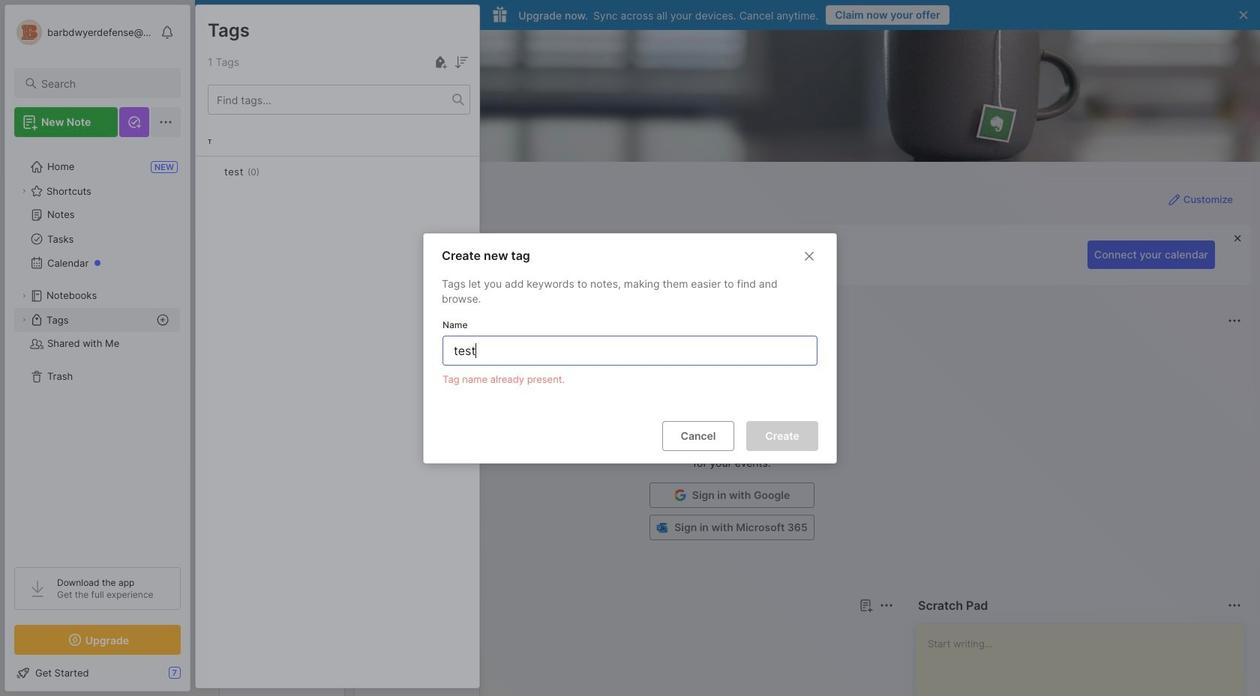 Task type: vqa. For each thing, say whether or not it's contained in the screenshot.
search box on the left
yes



Task type: describe. For each thing, give the bounding box(es) containing it.
none search field inside main element
[[41, 74, 167, 92]]

1 vertical spatial row group
[[219, 651, 489, 697]]

create new tag image
[[431, 53, 449, 71]]

main element
[[0, 0, 195, 697]]

expand tags image
[[20, 316, 29, 325]]

expand notebooks image
[[20, 292, 29, 301]]

tree inside main element
[[5, 146, 190, 554]]



Task type: locate. For each thing, give the bounding box(es) containing it.
close image
[[800, 247, 818, 265]]

0 vertical spatial row group
[[196, 127, 479, 208]]

None search field
[[41, 74, 167, 92]]

row group
[[196, 127, 479, 208], [219, 651, 489, 697]]

Search text field
[[41, 77, 167, 91]]

Find tags… text field
[[209, 90, 452, 110]]

tree
[[5, 146, 190, 554]]

tab
[[222, 624, 266, 642]]

Start writing… text field
[[928, 625, 1244, 697]]

Tag name text field
[[452, 336, 811, 365]]



